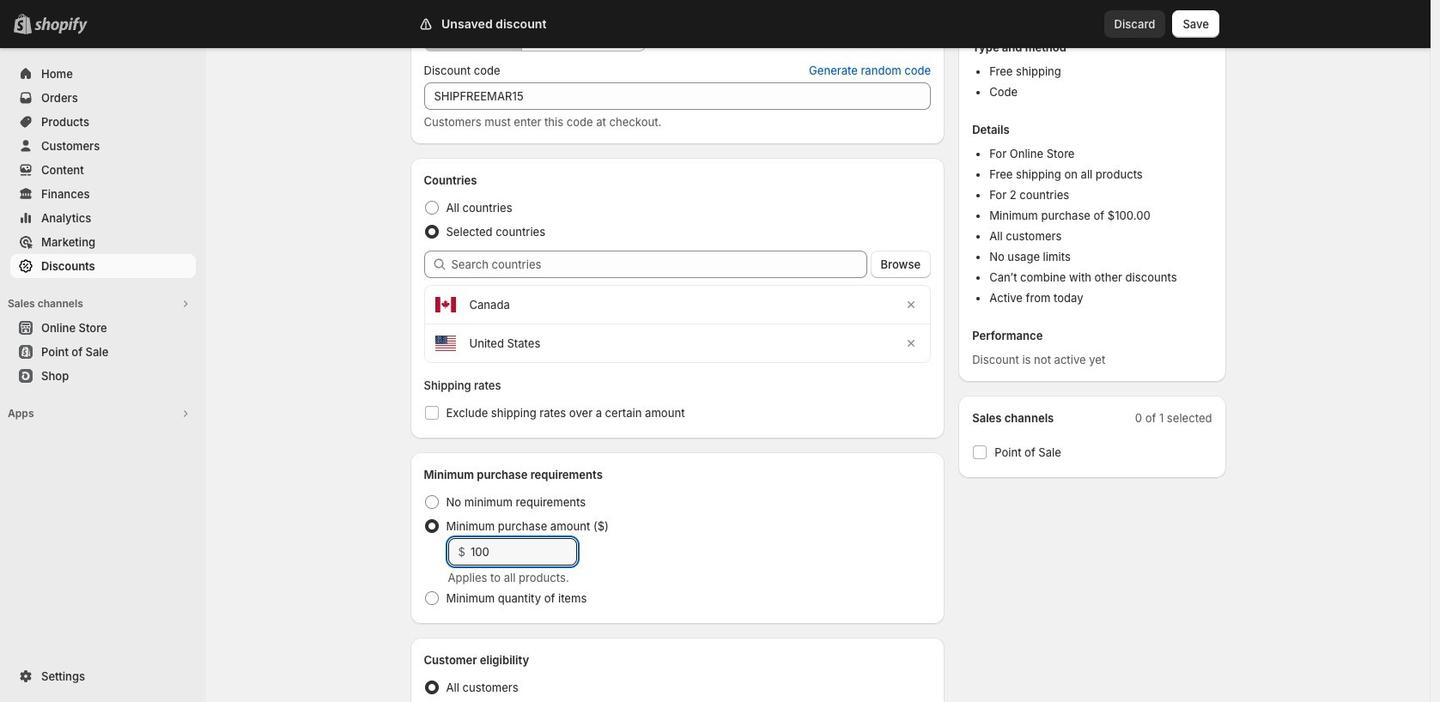 Task type: vqa. For each thing, say whether or not it's contained in the screenshot.
search countries TEXT BOX
yes



Task type: locate. For each thing, give the bounding box(es) containing it.
shopify image
[[34, 17, 88, 34]]

None text field
[[424, 82, 931, 110]]

Search countries text field
[[451, 251, 867, 278]]



Task type: describe. For each thing, give the bounding box(es) containing it.
0.00 text field
[[471, 539, 577, 566]]



